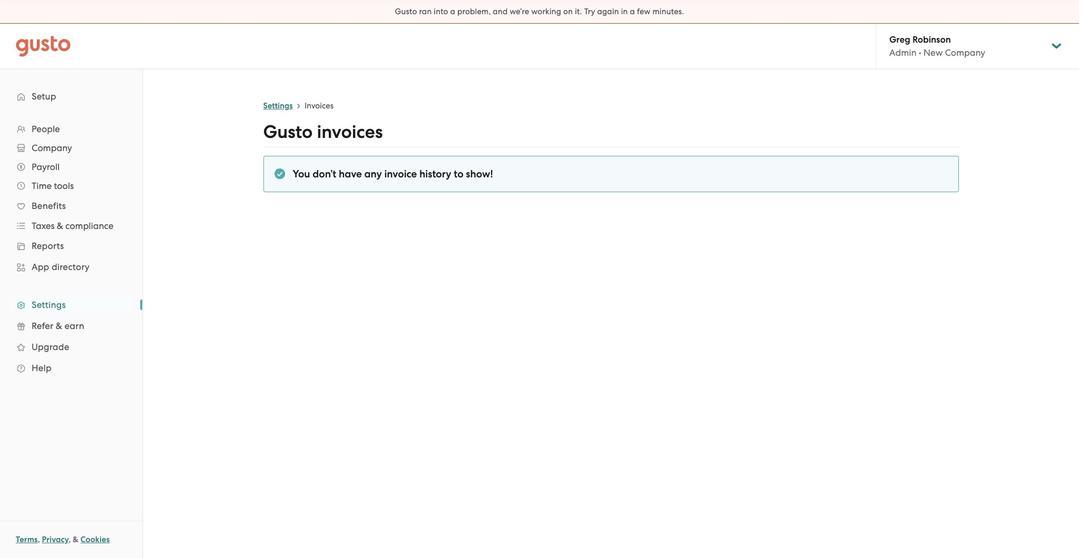 Task type: describe. For each thing, give the bounding box(es) containing it.
few
[[637, 7, 651, 16]]

and
[[493, 7, 508, 16]]

compliance
[[65, 221, 114, 231]]

refer
[[32, 321, 53, 332]]

people
[[32, 124, 60, 134]]

invoice
[[384, 168, 417, 180]]

don't
[[313, 168, 336, 180]]

& for earn
[[56, 321, 62, 332]]

people button
[[11, 120, 132, 139]]

ran
[[419, 7, 432, 16]]

in
[[621, 7, 628, 16]]

1 a from the left
[[450, 7, 455, 16]]

•
[[919, 47, 922, 58]]

invoices
[[317, 121, 383, 143]]

invoices
[[305, 101, 334, 111]]

terms , privacy , & cookies
[[16, 535, 110, 545]]

cookies
[[81, 535, 110, 545]]

reports
[[32, 241, 64, 251]]

payroll
[[32, 162, 60, 172]]

cookies button
[[81, 534, 110, 547]]

minutes.
[[653, 7, 684, 16]]

gusto for gusto invoices
[[263, 121, 313, 143]]

try
[[584, 7, 595, 16]]

refer & earn link
[[11, 317, 132, 336]]

tools
[[54, 181, 74, 191]]

app directory
[[32, 262, 90, 272]]

history
[[419, 168, 452, 180]]

directory
[[52, 262, 90, 272]]

time tools button
[[11, 177, 132, 196]]

gusto invoices
[[263, 121, 383, 143]]

admin
[[890, 47, 917, 58]]

new
[[924, 47, 943, 58]]

2 a from the left
[[630, 7, 635, 16]]

into
[[434, 7, 448, 16]]

upgrade link
[[11, 338, 132, 357]]

taxes & compliance
[[32, 221, 114, 231]]

show!
[[466, 168, 493, 180]]

time tools
[[32, 181, 74, 191]]

time
[[32, 181, 52, 191]]



Task type: vqa. For each thing, say whether or not it's contained in the screenshot.
"list" containing People
yes



Task type: locate. For each thing, give the bounding box(es) containing it.
settings link up the refer & earn link in the left of the page
[[11, 296, 132, 315]]

& for compliance
[[57, 221, 63, 231]]

working
[[531, 7, 561, 16]]

, left privacy 'link'
[[38, 535, 40, 545]]

0 vertical spatial settings link
[[263, 101, 293, 111]]

taxes
[[32, 221, 55, 231]]

on
[[563, 7, 573, 16]]

0 horizontal spatial a
[[450, 7, 455, 16]]

1 horizontal spatial ,
[[69, 535, 71, 545]]

list
[[0, 120, 142, 379]]

a right the into on the top of page
[[450, 7, 455, 16]]

greg
[[890, 34, 911, 45]]

it.
[[575, 7, 582, 16]]

to
[[454, 168, 464, 180]]

& right taxes
[[57, 221, 63, 231]]

0 horizontal spatial settings
[[32, 300, 66, 310]]

settings link left invoices
[[263, 101, 293, 111]]

again
[[597, 7, 619, 16]]

1 vertical spatial settings link
[[11, 296, 132, 315]]

app directory link
[[11, 258, 132, 277]]

gusto left ran
[[395, 7, 417, 16]]

0 vertical spatial &
[[57, 221, 63, 231]]

terms
[[16, 535, 38, 545]]

you don't have any invoice history to show!
[[293, 168, 493, 180]]

1 horizontal spatial company
[[945, 47, 986, 58]]

& inside dropdown button
[[57, 221, 63, 231]]

&
[[57, 221, 63, 231], [56, 321, 62, 332], [73, 535, 79, 545]]

company inside dropdown button
[[32, 143, 72, 153]]

greg robinson admin • new company
[[890, 34, 986, 58]]

1 horizontal spatial settings link
[[263, 101, 293, 111]]

company
[[945, 47, 986, 58], [32, 143, 72, 153]]

, left cookies button
[[69, 535, 71, 545]]

have
[[339, 168, 362, 180]]

gusto navigation element
[[0, 69, 142, 396]]

0 vertical spatial settings
[[263, 101, 293, 111]]

2 , from the left
[[69, 535, 71, 545]]

1 horizontal spatial settings
[[263, 101, 293, 111]]

home image
[[16, 36, 71, 57]]

company right new
[[945, 47, 986, 58]]

problem,
[[457, 7, 491, 16]]

gusto
[[395, 7, 417, 16], [263, 121, 313, 143]]

privacy link
[[42, 535, 69, 545]]

1 , from the left
[[38, 535, 40, 545]]

robinson
[[913, 34, 951, 45]]

settings
[[263, 101, 293, 111], [32, 300, 66, 310]]

privacy
[[42, 535, 69, 545]]

1 horizontal spatial gusto
[[395, 7, 417, 16]]

terms link
[[16, 535, 38, 545]]

help link
[[11, 359, 132, 378]]

1 horizontal spatial a
[[630, 7, 635, 16]]

taxes & compliance button
[[11, 217, 132, 236]]

0 horizontal spatial ,
[[38, 535, 40, 545]]

any
[[364, 168, 382, 180]]

refer & earn
[[32, 321, 84, 332]]

0 horizontal spatial settings link
[[11, 296, 132, 315]]

settings link
[[263, 101, 293, 111], [11, 296, 132, 315]]

company down people
[[32, 143, 72, 153]]

,
[[38, 535, 40, 545], [69, 535, 71, 545]]

1 vertical spatial &
[[56, 321, 62, 332]]

gusto ran into a problem, and we're working on it. try again in a few minutes.
[[395, 7, 684, 16]]

company inside 'greg robinson admin • new company'
[[945, 47, 986, 58]]

list containing people
[[0, 120, 142, 379]]

0 horizontal spatial company
[[32, 143, 72, 153]]

benefits
[[32, 201, 66, 211]]

& left cookies button
[[73, 535, 79, 545]]

we're
[[510, 7, 529, 16]]

settings up refer
[[32, 300, 66, 310]]

gusto for gusto ran into a problem, and we're working on it. try again in a few minutes.
[[395, 7, 417, 16]]

earn
[[65, 321, 84, 332]]

settings inside gusto navigation element
[[32, 300, 66, 310]]

& left earn
[[56, 321, 62, 332]]

setup
[[32, 91, 56, 102]]

you
[[293, 168, 310, 180]]

setup link
[[11, 87, 132, 106]]

app
[[32, 262, 49, 272]]

1 vertical spatial gusto
[[263, 121, 313, 143]]

2 vertical spatial &
[[73, 535, 79, 545]]

benefits link
[[11, 197, 132, 216]]

payroll button
[[11, 158, 132, 177]]

1 vertical spatial company
[[32, 143, 72, 153]]

0 vertical spatial company
[[945, 47, 986, 58]]

upgrade
[[32, 342, 69, 353]]

1 vertical spatial settings
[[32, 300, 66, 310]]

a right in in the top right of the page
[[630, 7, 635, 16]]

reports link
[[11, 237, 132, 256]]

company button
[[11, 139, 132, 158]]

gusto down invoices
[[263, 121, 313, 143]]

help
[[32, 363, 52, 374]]

a
[[450, 7, 455, 16], [630, 7, 635, 16]]

0 horizontal spatial gusto
[[263, 121, 313, 143]]

settings left invoices
[[263, 101, 293, 111]]

0 vertical spatial gusto
[[395, 7, 417, 16]]



